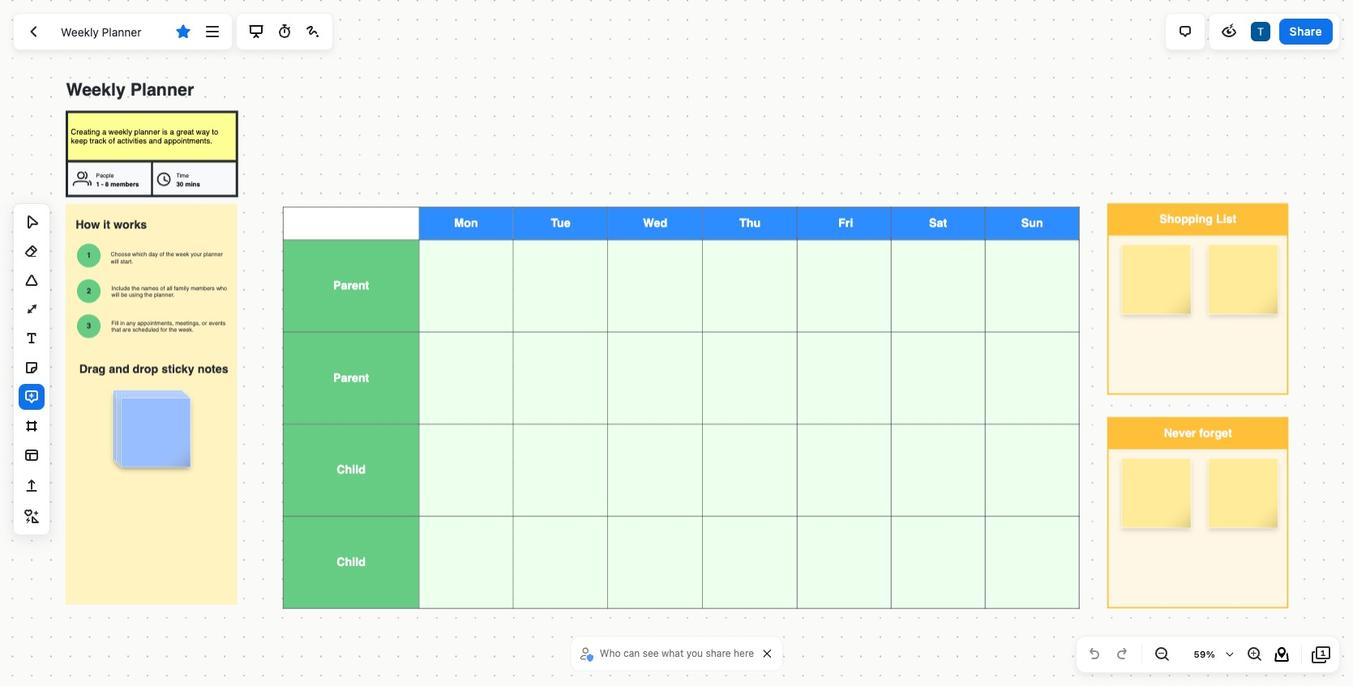 Task type: locate. For each thing, give the bounding box(es) containing it.
you
[[687, 648, 703, 660]]

%
[[1206, 650, 1216, 660]]

zoom out image
[[1152, 646, 1172, 665]]

templates image
[[22, 446, 41, 465]]

59 %
[[1194, 650, 1216, 660]]

share
[[1290, 24, 1323, 38]]

comment panel image
[[1176, 22, 1195, 41]]

Document name text field
[[49, 19, 168, 45]]

all eyes on me image
[[1219, 22, 1239, 41]]

what
[[662, 648, 684, 660]]

see
[[643, 648, 659, 660]]

share
[[706, 648, 731, 660]]

unstar this whiteboard image
[[174, 22, 193, 41]]

mini map image
[[1272, 646, 1292, 665]]

can
[[624, 648, 640, 660]]



Task type: vqa. For each thing, say whether or not it's contained in the screenshot.
see at the bottom of the page
yes



Task type: describe. For each thing, give the bounding box(es) containing it.
59
[[1194, 650, 1206, 660]]

here
[[734, 648, 754, 660]]

share button
[[1279, 19, 1333, 45]]

who
[[600, 648, 621, 660]]

who can see what you share here
[[600, 648, 754, 660]]

more tools image
[[22, 508, 41, 527]]

pages image
[[1312, 646, 1332, 665]]

laser image
[[303, 22, 323, 41]]

who can see what you share here button
[[577, 642, 758, 667]]

timer image
[[275, 22, 294, 41]]

upload image
[[22, 477, 41, 496]]

dashboard image
[[24, 22, 43, 41]]

more options image
[[202, 22, 222, 41]]

present image
[[246, 22, 266, 41]]

zoom in image
[[1245, 646, 1264, 665]]



